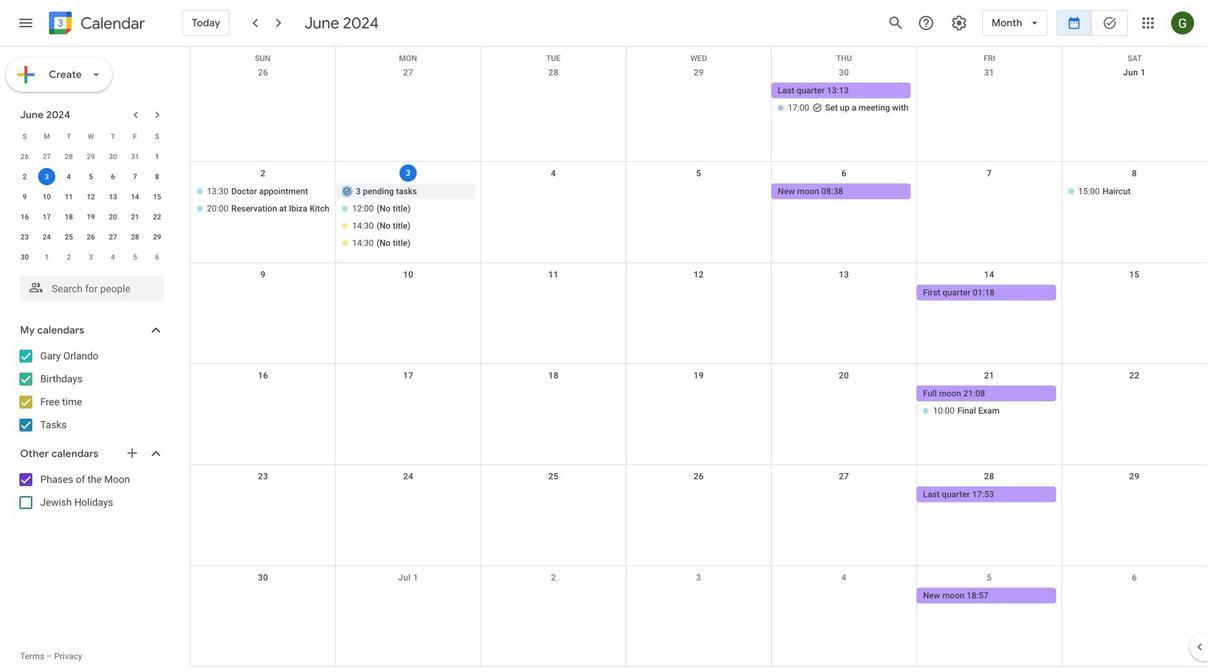 Task type: describe. For each thing, give the bounding box(es) containing it.
may 31 element
[[126, 148, 144, 165]]

21 element
[[126, 208, 144, 226]]

july 5 element
[[126, 249, 144, 266]]

29 element
[[149, 229, 166, 246]]

may 30 element
[[104, 148, 122, 165]]

add other calendars image
[[125, 446, 139, 461]]

24 element
[[38, 229, 55, 246]]

cell inside the "june 2024" grid
[[36, 167, 58, 187]]

july 3 element
[[82, 249, 100, 266]]

12 element
[[82, 188, 100, 206]]

18 element
[[60, 208, 77, 226]]

calendar element
[[46, 9, 145, 40]]

11 element
[[60, 188, 77, 206]]

16 element
[[16, 208, 33, 226]]

july 4 element
[[104, 249, 122, 266]]

july 2 element
[[60, 249, 77, 266]]

5 element
[[82, 168, 100, 185]]

may 29 element
[[82, 148, 100, 165]]

17 element
[[38, 208, 55, 226]]

7 element
[[126, 168, 144, 185]]

14 element
[[126, 188, 144, 206]]

may 28 element
[[60, 148, 77, 165]]

3, today element
[[38, 168, 55, 185]]

20 element
[[104, 208, 122, 226]]

13 element
[[104, 188, 122, 206]]



Task type: vqa. For each thing, say whether or not it's contained in the screenshot.
9 element
yes



Task type: locate. For each thing, give the bounding box(es) containing it.
other calendars list
[[3, 469, 178, 515]]

Search for people text field
[[29, 276, 155, 302]]

2 element
[[16, 168, 33, 185]]

july 6 element
[[149, 249, 166, 266]]

heading
[[78, 15, 145, 32]]

row group
[[14, 147, 168, 267]]

cell
[[191, 83, 336, 117], [336, 83, 481, 117], [481, 83, 626, 117], [626, 83, 772, 117], [772, 83, 917, 117], [917, 83, 1062, 117], [1062, 83, 1208, 117], [36, 167, 58, 187], [191, 184, 336, 253], [336, 184, 481, 253], [481, 184, 626, 253], [626, 184, 772, 253], [917, 184, 1062, 253], [191, 285, 336, 302], [336, 285, 481, 302], [481, 285, 626, 302], [772, 285, 917, 302], [1062, 285, 1208, 302], [191, 386, 336, 421], [336, 386, 481, 421], [481, 386, 626, 421], [772, 386, 917, 421], [917, 386, 1062, 421], [1062, 386, 1208, 421], [191, 487, 336, 504], [336, 487, 481, 504], [481, 487, 626, 504], [772, 487, 917, 504], [1062, 487, 1208, 504], [191, 588, 336, 606], [336, 588, 481, 606], [481, 588, 626, 606], [772, 588, 917, 606], [1062, 588, 1208, 606]]

10 element
[[38, 188, 55, 206]]

22 element
[[149, 208, 166, 226]]

my calendars list
[[3, 345, 178, 437]]

25 element
[[60, 229, 77, 246]]

8 element
[[149, 168, 166, 185]]

main drawer image
[[17, 14, 35, 32]]

settings menu image
[[951, 14, 968, 32]]

19 element
[[82, 208, 100, 226]]

26 element
[[82, 229, 100, 246]]

None search field
[[0, 270, 178, 302]]

may 26 element
[[16, 148, 33, 165]]

23 element
[[16, 229, 33, 246]]

grid
[[190, 47, 1208, 668]]

row
[[191, 47, 1208, 63], [191, 61, 1208, 162], [14, 127, 168, 147], [14, 147, 168, 167], [191, 162, 1208, 263], [14, 167, 168, 187], [14, 187, 168, 207], [14, 207, 168, 227], [14, 227, 168, 247], [14, 247, 168, 267], [191, 263, 1208, 364], [191, 364, 1208, 466], [191, 466, 1208, 567], [191, 567, 1208, 668]]

15 element
[[149, 188, 166, 206]]

9 element
[[16, 188, 33, 206]]

28 element
[[126, 229, 144, 246]]

july 1 element
[[38, 249, 55, 266]]

june 2024 grid
[[14, 127, 168, 267]]

1 element
[[149, 148, 166, 165]]

30 element
[[16, 249, 33, 266]]

may 27 element
[[38, 148, 55, 165]]

6 element
[[104, 168, 122, 185]]

27 element
[[104, 229, 122, 246]]

heading inside calendar element
[[78, 15, 145, 32]]

4 element
[[60, 168, 77, 185]]



